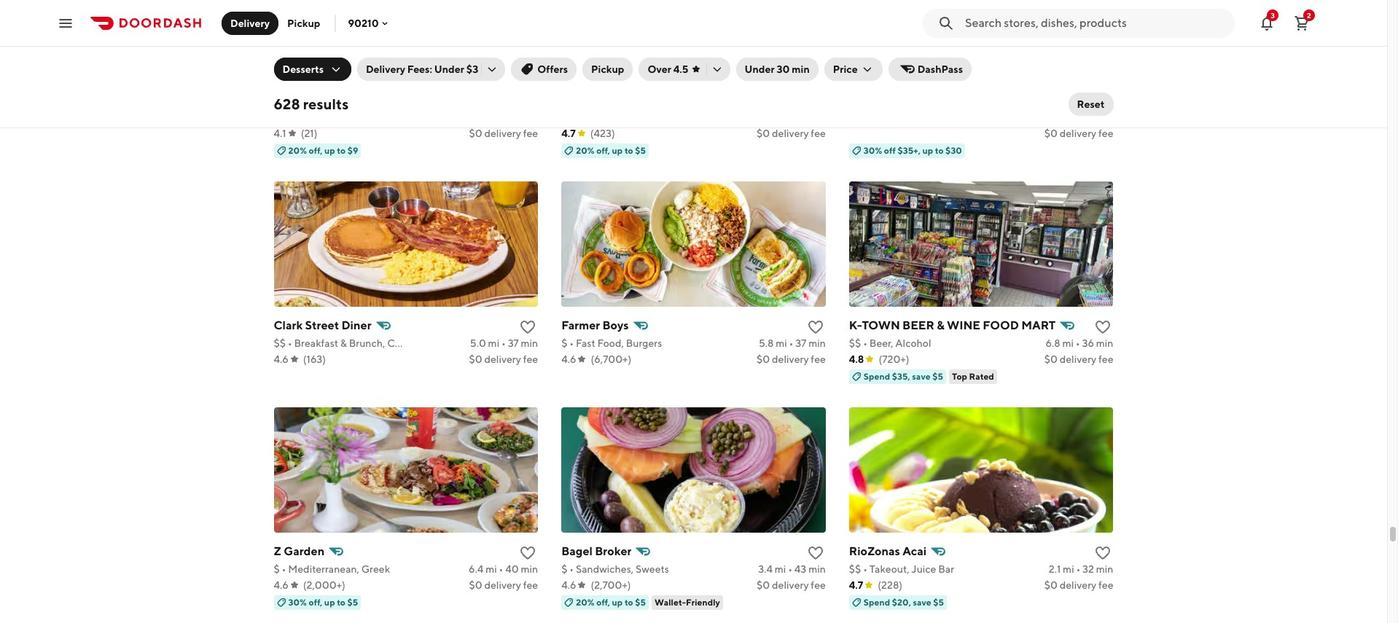 Task type: locate. For each thing, give the bounding box(es) containing it.
delivery for delivery
[[230, 17, 270, 29]]

4.6 down fast
[[561, 353, 576, 365]]

(423)
[[590, 127, 615, 139]]

bar
[[938, 563, 954, 575]]

pickup up desserts
[[287, 17, 320, 29]]

price
[[833, 63, 858, 75]]

mi
[[1062, 111, 1074, 123], [488, 337, 499, 349], [776, 337, 787, 349], [1062, 337, 1074, 349], [486, 563, 497, 575], [775, 563, 786, 575], [1063, 563, 1074, 575]]

$$ for clark street diner
[[274, 337, 286, 349]]

• down 'bagel'
[[569, 563, 574, 575]]

click to add this store to your saved list image
[[1094, 318, 1112, 336], [519, 544, 537, 562]]

over 4.5
[[648, 63, 688, 75]]

1 vertical spatial 20% off, up to $5
[[576, 597, 646, 608]]

• left 43
[[788, 563, 792, 575]]

$$ for k-town beer & wine food mart
[[849, 337, 861, 349]]

& left tea
[[421, 337, 428, 349]]

beer,
[[869, 337, 893, 349]]

click to add this store to your saved list image for clark street diner
[[519, 318, 537, 336]]

2 spend from the top
[[864, 597, 890, 608]]

farmer boys
[[561, 318, 629, 332]]

& for brunch,
[[340, 337, 347, 349]]

0 vertical spatial delivery
[[230, 17, 270, 29]]

off, down (2,700+)
[[596, 597, 610, 608]]

0 vertical spatial 4.7
[[561, 127, 576, 139]]

1 vertical spatial spend
[[864, 597, 890, 608]]

2 horizontal spatial &
[[937, 318, 944, 332]]

20% down (2,700+)
[[576, 597, 595, 608]]

fee for farmer boys
[[811, 353, 826, 365]]

clark street diner
[[274, 318, 371, 332]]

farmer
[[561, 318, 600, 332]]

2 37 from the left
[[795, 337, 806, 349]]

1 horizontal spatial delivery
[[366, 63, 405, 75]]

$​0 delivery fee down 5.8 mi • 37 min on the bottom of the page
[[757, 353, 826, 365]]

5.0
[[470, 337, 486, 349]]

0 vertical spatial pickup
[[287, 17, 320, 29]]

39
[[1082, 111, 1094, 123]]

click to add this store to your saved list image up the 6.8 mi • 36 min
[[1094, 318, 1112, 336]]

pickup button left over at the left of the page
[[582, 58, 633, 81]]

36
[[1082, 337, 1094, 349]]

$​0 delivery fee down 2.1 mi • 32 min
[[1044, 579, 1113, 591]]

min inside button
[[792, 63, 810, 75]]

4.7 left "(228)"
[[849, 579, 863, 591]]

fee down 6.4 mi • 40 min
[[523, 579, 538, 591]]

0 horizontal spatial pickup button
[[278, 11, 329, 35]]

$$ down riozonas
[[849, 563, 861, 575]]

1 horizontal spatial 30%
[[864, 145, 882, 156]]

min right the 30
[[792, 63, 810, 75]]

save for $20,
[[913, 597, 931, 608]]

breakfast
[[294, 337, 338, 349]]

min right 5.0
[[521, 337, 538, 349]]

20% down (21)
[[288, 145, 307, 156]]

click to add this store to your saved list image up 2.1 mi • 32 min
[[1094, 544, 1112, 562]]

results
[[303, 95, 349, 112]]

click to add this store to your saved list image
[[1094, 92, 1112, 110], [519, 318, 537, 336], [807, 318, 824, 336], [807, 544, 824, 562], [1094, 544, 1112, 562]]

under left the 30
[[745, 63, 775, 75]]

• down z garden
[[282, 563, 286, 575]]

spend down "(228)"
[[864, 597, 890, 608]]

click to add this store to your saved list image for k-town beer & wine food mart
[[1094, 318, 1112, 336]]

$​0 for z garden
[[469, 579, 482, 591]]

32
[[1083, 563, 1094, 575]]

spend
[[864, 371, 890, 382], [864, 597, 890, 608]]

& for wine
[[937, 318, 944, 332]]

$​0 delivery fee down "5.0 mi • 37 min"
[[469, 353, 538, 365]]

fee down the 6.8 mi • 36 min
[[1098, 353, 1113, 365]]

$​0 down 4.2
[[1044, 127, 1058, 139]]

delivery button
[[222, 11, 278, 35]]

brunch,
[[349, 337, 385, 349]]

pickup button up desserts
[[278, 11, 329, 35]]

1 horizontal spatial under
[[745, 63, 775, 75]]

mi right 5.0
[[488, 337, 499, 349]]

1 vertical spatial pickup button
[[582, 58, 633, 81]]

0 vertical spatial 20% off, up to $5
[[576, 145, 646, 156]]

min right 32
[[1096, 563, 1113, 575]]

$$ up "4.8"
[[849, 337, 861, 349]]

0 vertical spatial save
[[912, 371, 931, 382]]

$​0 delivery fee for farmer boys
[[757, 353, 826, 365]]

$​0 delivery fee for z garden
[[469, 579, 538, 591]]

4.6
[[274, 353, 289, 365], [561, 353, 576, 365], [274, 579, 289, 591], [561, 579, 576, 591]]

up down (423) on the left of the page
[[612, 145, 623, 156]]

0 horizontal spatial under
[[434, 63, 464, 75]]

4.7 for (423)
[[561, 127, 576, 139]]

$​0 down the 5.8
[[757, 353, 770, 365]]

min right the 5.8
[[808, 337, 826, 349]]

mi for riozonas acai
[[1063, 563, 1074, 575]]

$​0 for k-town beer & wine food mart
[[1044, 353, 1058, 365]]

clark
[[274, 318, 303, 332]]

1 vertical spatial delivery
[[366, 63, 405, 75]]

$​0 delivery fee for clark street diner
[[469, 353, 538, 365]]

alcohol
[[895, 337, 931, 349]]

$​0 delivery fee down the 6.8 mi • 36 min
[[1044, 353, 1113, 365]]

min for farmer boys
[[808, 337, 826, 349]]

click to add this store to your saved list image for riozonas acai
[[1094, 544, 1112, 562]]

under 30 min button
[[736, 58, 818, 81]]

min for k-town beer & wine food mart
[[1096, 337, 1113, 349]]

bagel
[[561, 544, 593, 558]]

6.4
[[469, 563, 484, 575]]

dashpass button
[[888, 58, 972, 81]]

30%
[[864, 145, 882, 156], [288, 597, 307, 608]]

delivery
[[230, 17, 270, 29], [366, 63, 405, 75]]

& right beer
[[937, 318, 944, 332]]

$$ • breakfast & brunch, coffee & tea
[[274, 337, 446, 349]]

0 horizontal spatial &
[[340, 337, 347, 349]]

min for riozonas acai
[[1096, 563, 1113, 575]]

37 for clark street diner
[[508, 337, 519, 349]]

37
[[508, 337, 519, 349], [795, 337, 806, 349]]

fee down 3.4 mi • 43 min
[[811, 579, 826, 591]]

1 spend from the top
[[864, 371, 890, 382]]

1 vertical spatial click to add this store to your saved list image
[[519, 544, 537, 562]]

spend for spend $20, save $5
[[864, 597, 890, 608]]

30% for 30% off $35+, up to $30
[[864, 145, 882, 156]]

burgers
[[626, 337, 662, 349]]

4.6 left (163)
[[274, 353, 289, 365]]

1 horizontal spatial click to add this store to your saved list image
[[1094, 318, 1112, 336]]

offers button
[[511, 58, 577, 81]]

20% off, up to $5 down (2,700+)
[[576, 597, 646, 608]]

click to add this store to your saved list image for bagel broker
[[807, 544, 824, 562]]

1 vertical spatial pickup
[[591, 63, 624, 75]]

$​0 delivery fee down 6.4 mi • 40 min
[[469, 579, 538, 591]]

4.6 down the z
[[274, 579, 289, 591]]

pickup left over at the left of the page
[[591, 63, 624, 75]]

tea
[[430, 337, 446, 349]]

mi right the 5.8
[[776, 337, 787, 349]]

• left '36'
[[1076, 337, 1080, 349]]

mediterranean,
[[288, 563, 359, 575]]

30% down the (2,000+) at the left of the page
[[288, 597, 307, 608]]

delivery inside button
[[230, 17, 270, 29]]

fee down "5.0 mi • 37 min"
[[523, 353, 538, 365]]

off,
[[309, 145, 322, 156], [596, 145, 610, 156], [309, 597, 322, 608], [596, 597, 610, 608]]

0 horizontal spatial click to add this store to your saved list image
[[519, 544, 537, 562]]

$ • sandwiches, sweets
[[561, 563, 669, 575]]

mi right 3.4
[[775, 563, 786, 575]]

mi right 2.1
[[1063, 563, 1074, 575]]

2 under from the left
[[745, 63, 775, 75]]

desserts
[[282, 63, 324, 75]]

fee for k-town beer & wine food mart
[[1098, 353, 1113, 365]]

(720+)
[[879, 353, 909, 365]]

0 horizontal spatial delivery
[[230, 17, 270, 29]]

0 vertical spatial spend
[[864, 371, 890, 382]]

$ • fast food, burgers
[[561, 337, 662, 349]]

mi right 6.4
[[486, 563, 497, 575]]

4.7 left (423) on the left of the page
[[561, 127, 576, 139]]

• right 5.0
[[501, 337, 506, 349]]

over 4.5 button
[[639, 58, 730, 81]]

fee for z garden
[[523, 579, 538, 591]]

delivery
[[484, 127, 521, 139], [772, 127, 809, 139], [1060, 127, 1096, 139], [484, 353, 521, 365], [772, 353, 809, 365], [1060, 353, 1096, 365], [484, 579, 521, 591], [772, 579, 809, 591], [1060, 579, 1096, 591]]

min right 40
[[521, 563, 538, 575]]

$$ for riozonas acai
[[849, 563, 861, 575]]

delivery for farmer boys
[[772, 353, 809, 365]]

fast
[[576, 337, 595, 349]]

$​0 delivery fee down 3.4 mi • 43 min
[[757, 579, 826, 591]]

street
[[305, 318, 339, 332]]

20% off, up to $5 down (423) on the left of the page
[[576, 145, 646, 156]]

$​0 down 2.1
[[1044, 579, 1058, 591]]

pickup button
[[278, 11, 329, 35], [582, 58, 633, 81]]

mi for bagel broker
[[775, 563, 786, 575]]

0 horizontal spatial 37
[[508, 337, 519, 349]]

food
[[983, 318, 1019, 332]]

$​0 down 3.4
[[757, 579, 770, 591]]

min for clark street diner
[[521, 337, 538, 349]]

1 37 from the left
[[508, 337, 519, 349]]

Store search: begin typing to search for stores available on DoorDash text field
[[965, 15, 1226, 31]]

min
[[792, 63, 810, 75], [1096, 111, 1113, 123], [521, 337, 538, 349], [808, 337, 826, 349], [1096, 337, 1113, 349], [521, 563, 538, 575], [808, 563, 826, 575], [1096, 563, 1113, 575]]

fee down 5.8 mi • 37 min on the bottom of the page
[[811, 353, 826, 365]]

mi right "6.8"
[[1062, 337, 1074, 349]]

off, down (423) on the left of the page
[[596, 145, 610, 156]]

4.6 down 'bagel'
[[561, 579, 576, 591]]

0 vertical spatial 30%
[[864, 145, 882, 156]]

food,
[[597, 337, 624, 349]]

1 vertical spatial 4.7
[[849, 579, 863, 591]]

delivery for delivery fees: under $3
[[366, 63, 405, 75]]

min right '36'
[[1096, 337, 1113, 349]]

$5
[[635, 145, 646, 156], [932, 371, 943, 382], [347, 597, 358, 608], [635, 597, 646, 608], [933, 597, 944, 608]]

click to add this store to your saved list image up 6.4 mi • 40 min
[[519, 544, 537, 562]]

1 20% off, up to $5 from the top
[[576, 145, 646, 156]]

30% left the off
[[864, 145, 882, 156]]

0 horizontal spatial 30%
[[288, 597, 307, 608]]

$ down 'bagel'
[[561, 563, 567, 575]]

90210 button
[[348, 17, 390, 29]]

$​0 down 5.0
[[469, 353, 482, 365]]

fee down 2.1 mi • 32 min
[[1098, 579, 1113, 591]]

3 items, open order cart image
[[1293, 14, 1311, 32]]

click to add this store to your saved list image up "5.0 mi • 37 min"
[[519, 318, 537, 336]]

open menu image
[[57, 14, 74, 32]]

•
[[1076, 111, 1080, 123], [288, 337, 292, 349], [501, 337, 506, 349], [569, 337, 574, 349], [789, 337, 793, 349], [863, 337, 867, 349], [1076, 337, 1080, 349], [282, 563, 286, 575], [499, 563, 503, 575], [569, 563, 574, 575], [788, 563, 792, 575], [863, 563, 867, 575], [1076, 563, 1080, 575]]

37 right 5.0
[[508, 337, 519, 349]]

(2,000+)
[[303, 579, 345, 591]]

5.8 mi • 37 min
[[759, 337, 826, 349]]

z
[[274, 544, 281, 558]]

top rated
[[952, 371, 994, 382]]

click to add this store to your saved list image up 3.4 mi • 43 min
[[807, 544, 824, 562]]

1 horizontal spatial 37
[[795, 337, 806, 349]]

1 under from the left
[[434, 63, 464, 75]]

$​0 delivery fee for k-town beer & wine food mart
[[1044, 353, 1113, 365]]

$​0 down 6.4
[[469, 579, 482, 591]]

$ left fast
[[561, 337, 567, 349]]

min right 43
[[808, 563, 826, 575]]

$​0 down "6.8"
[[1044, 353, 1058, 365]]

(228)
[[878, 579, 902, 591]]

coffee
[[387, 337, 419, 349]]

0 horizontal spatial 4.7
[[561, 127, 576, 139]]

$​0 down $3
[[469, 127, 482, 139]]

fee down 4.2 mi • 39 min
[[1098, 127, 1113, 139]]

$$ down clark
[[274, 337, 286, 349]]

0 vertical spatial click to add this store to your saved list image
[[1094, 318, 1112, 336]]

4.6 for z
[[274, 579, 289, 591]]

delivery for clark street diner
[[484, 353, 521, 365]]

1 horizontal spatial 4.7
[[849, 579, 863, 591]]

$ down the z
[[274, 563, 280, 575]]

3
[[1271, 11, 1275, 19]]

$​0 delivery fee for riozonas acai
[[1044, 579, 1113, 591]]

1 vertical spatial 30%
[[288, 597, 307, 608]]

1 vertical spatial save
[[913, 597, 931, 608]]

save right '$35,'
[[912, 371, 931, 382]]

boys
[[602, 318, 629, 332]]

37 for farmer boys
[[795, 337, 806, 349]]

5.8
[[759, 337, 774, 349]]

0 horizontal spatial pickup
[[287, 17, 320, 29]]

$​0 delivery fee for bagel broker
[[757, 579, 826, 591]]

6.8
[[1046, 337, 1060, 349]]

spend $35, save $5
[[864, 371, 943, 382]]

$​0 for farmer boys
[[757, 353, 770, 365]]

delivery for riozonas acai
[[1060, 579, 1096, 591]]

save right $20,
[[913, 597, 931, 608]]

price button
[[824, 58, 882, 81]]

2 20% off, up to $5 from the top
[[576, 597, 646, 608]]

click to add this store to your saved list image up 5.8 mi • 37 min on the bottom of the page
[[807, 318, 824, 336]]

$35+,
[[898, 145, 921, 156]]

mi for k-town beer & wine food mart
[[1062, 337, 1074, 349]]

up
[[324, 145, 335, 156], [612, 145, 623, 156], [922, 145, 933, 156], [324, 597, 335, 608], [612, 597, 623, 608]]

& down diner
[[340, 337, 347, 349]]

4.2 mi • 39 min
[[1046, 111, 1113, 123]]



Task type: describe. For each thing, give the bounding box(es) containing it.
up left $9 at the top left of the page
[[324, 145, 335, 156]]

under 30 min
[[745, 63, 810, 75]]

wallet-
[[655, 597, 686, 608]]

under inside button
[[745, 63, 775, 75]]

broker
[[595, 544, 632, 558]]

off, down the (2,000+) at the left of the page
[[309, 597, 322, 608]]

click to add this store to your saved list image for z garden
[[519, 544, 537, 562]]

min for bagel broker
[[808, 563, 826, 575]]

• left beer,
[[863, 337, 867, 349]]

riozonas
[[849, 544, 900, 558]]

acai
[[903, 544, 927, 558]]

wine
[[947, 318, 980, 332]]

mi for clark street diner
[[488, 337, 499, 349]]

$ for z
[[274, 563, 280, 575]]

$$ • beer, alcohol
[[849, 337, 931, 349]]

click to add this store to your saved list image up 4.2 mi • 39 min
[[1094, 92, 1112, 110]]

offers
[[537, 63, 568, 75]]

over
[[648, 63, 671, 75]]

reset
[[1077, 98, 1105, 110]]

fee down price button
[[811, 127, 826, 139]]

0 vertical spatial pickup button
[[278, 11, 329, 35]]

desserts button
[[274, 58, 351, 81]]

$9
[[347, 145, 358, 156]]

grill
[[314, 92, 335, 106]]

$​0 delivery fee down $3
[[469, 127, 538, 139]]

$3
[[466, 63, 478, 75]]

fee down offers button
[[523, 127, 538, 139]]

mi for farmer boys
[[776, 337, 787, 349]]

sweets
[[636, 563, 669, 575]]

z garden
[[274, 544, 325, 558]]

(6,700+)
[[591, 353, 631, 365]]

friendly
[[686, 597, 720, 608]]

43
[[794, 563, 806, 575]]

628
[[274, 95, 300, 112]]

click to add this store to your saved list image for farmer boys
[[807, 318, 824, 336]]

save for $35,
[[912, 371, 931, 382]]

1 horizontal spatial pickup button
[[582, 58, 633, 81]]

garden
[[284, 544, 325, 558]]

$35,
[[892, 371, 910, 382]]

4.8
[[849, 353, 864, 365]]

mi right 4.2
[[1062, 111, 1074, 123]]

• left 32
[[1076, 563, 1080, 575]]

mirage grill
[[274, 92, 335, 106]]

reset button
[[1068, 93, 1113, 116]]

up down the (2,000+) at the left of the page
[[324, 597, 335, 608]]

wallet-friendly
[[655, 597, 720, 608]]

fee for clark street diner
[[523, 353, 538, 365]]

4.6 for bagel
[[561, 579, 576, 591]]

mi for z garden
[[486, 563, 497, 575]]

town
[[862, 318, 900, 332]]

(2,700+)
[[591, 579, 631, 591]]

(163)
[[303, 353, 326, 365]]

• down clark
[[288, 337, 292, 349]]

delivery for k-town beer & wine food mart
[[1060, 353, 1096, 365]]

4.1
[[274, 127, 286, 139]]

$ • mediterranean, greek
[[274, 563, 390, 575]]

4.6 for clark
[[274, 353, 289, 365]]

90210
[[348, 17, 379, 29]]

juice
[[911, 563, 936, 575]]

6.8 mi • 36 min
[[1046, 337, 1113, 349]]

30% off $35+, up to $30
[[864, 145, 962, 156]]

$$ • takeout, juice bar
[[849, 563, 954, 575]]

fee for riozonas acai
[[1098, 579, 1113, 591]]

4.7 for (228)
[[849, 579, 863, 591]]

up down (2,700+)
[[612, 597, 623, 608]]

$​0 delivery fee down 4.2 mi • 39 min
[[1044, 127, 1113, 139]]

$​0 for riozonas acai
[[1044, 579, 1058, 591]]

delivery for bagel broker
[[772, 579, 809, 591]]

1 horizontal spatial pickup
[[591, 63, 624, 75]]

notification bell image
[[1258, 14, 1276, 32]]

min for z garden
[[521, 563, 538, 575]]

628 results
[[274, 95, 349, 112]]

$ for bagel
[[561, 563, 567, 575]]

30% for 30% off, up to $5
[[288, 597, 307, 608]]

bagel broker
[[561, 544, 632, 558]]

mirage
[[274, 92, 312, 106]]

30
[[777, 63, 790, 75]]

30% off, up to $5
[[288, 597, 358, 608]]

(21)
[[301, 127, 317, 139]]

$​0 for clark street diner
[[469, 353, 482, 365]]

40
[[505, 563, 519, 575]]

fee for bagel broker
[[811, 579, 826, 591]]

$​0 for bagel broker
[[757, 579, 770, 591]]

rated
[[969, 371, 994, 382]]

3.4
[[758, 563, 773, 575]]

5.0 mi • 37 min
[[470, 337, 538, 349]]

spend $20, save $5
[[864, 597, 944, 608]]

• left 39
[[1076, 111, 1080, 123]]

4.5
[[673, 63, 688, 75]]

• left fast
[[569, 337, 574, 349]]

4.2
[[1046, 111, 1060, 123]]

beer
[[902, 318, 934, 332]]

$ for farmer
[[561, 337, 567, 349]]

$​0 delivery fee down the 30
[[757, 127, 826, 139]]

dashpass
[[917, 63, 963, 75]]

off
[[884, 145, 896, 156]]

spend for spend $35, save $5
[[864, 371, 890, 382]]

3.4 mi • 43 min
[[758, 563, 826, 575]]

delivery for z garden
[[484, 579, 521, 591]]

greek
[[361, 563, 390, 575]]

off, down (21)
[[309, 145, 322, 156]]

6.4 mi • 40 min
[[469, 563, 538, 575]]

top
[[952, 371, 967, 382]]

• down riozonas
[[863, 563, 867, 575]]

2.1 mi • 32 min
[[1049, 563, 1113, 575]]

$30
[[945, 145, 962, 156]]

1 horizontal spatial &
[[421, 337, 428, 349]]

• right the 5.8
[[789, 337, 793, 349]]

4.6 for farmer
[[561, 353, 576, 365]]

min right 39
[[1096, 111, 1113, 123]]

riozonas acai
[[849, 544, 927, 558]]

mart
[[1021, 318, 1056, 332]]

diner
[[341, 318, 371, 332]]

sandwiches,
[[576, 563, 634, 575]]

$20,
[[892, 597, 911, 608]]

up right $35+,
[[922, 145, 933, 156]]

k-town beer & wine food mart
[[849, 318, 1056, 332]]

2 button
[[1287, 8, 1316, 38]]

20% down (423) on the left of the page
[[576, 145, 595, 156]]

delivery fees: under $3
[[366, 63, 478, 75]]

2.1
[[1049, 563, 1061, 575]]

takeout,
[[869, 563, 909, 575]]

$​0 down under 30 min button
[[757, 127, 770, 139]]

• left 40
[[499, 563, 503, 575]]



Task type: vqa. For each thing, say whether or not it's contained in the screenshot.
Chinese link on the top left of the page
no



